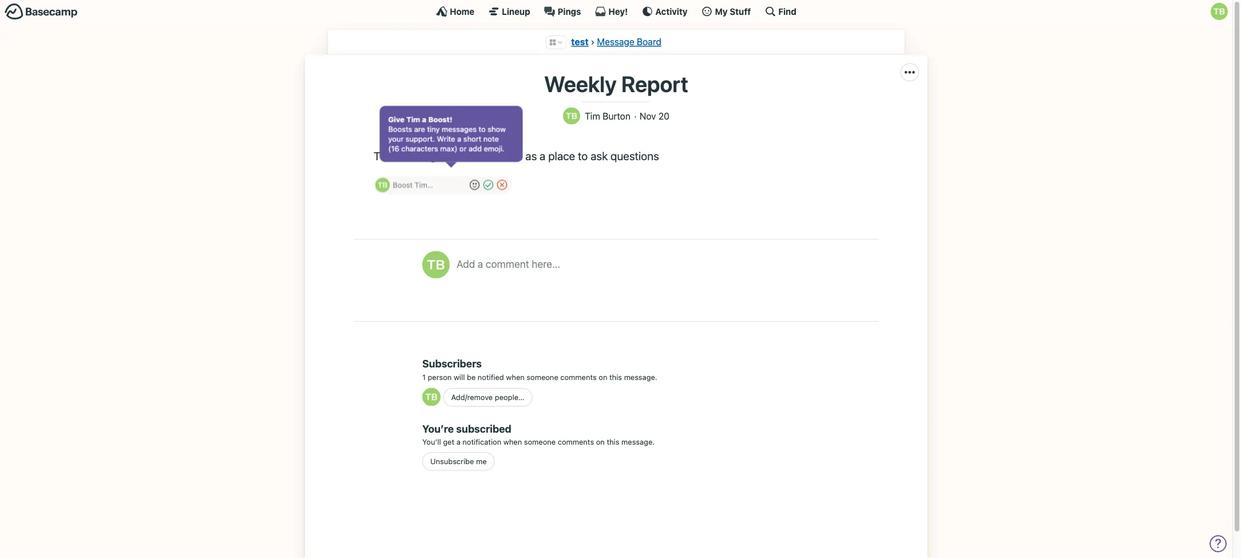 Task type: describe. For each thing, give the bounding box(es) containing it.
report
[[622, 71, 689, 97]]

will for be
[[454, 373, 465, 381]]

message
[[598, 36, 635, 47]]

tim burton
[[585, 110, 631, 121]]

add/remove
[[452, 393, 493, 402]]

to for messages
[[479, 125, 486, 133]]

a up are
[[422, 115, 427, 124]]

pings button
[[544, 6, 581, 17]]

pings
[[558, 6, 581, 16]]

activity link
[[642, 6, 688, 17]]

nov
[[640, 110, 657, 121]]

tim inside give tim a boost! boosts are tiny messages to show your support. write a short note (16 characters max) or add emoji.
[[407, 115, 421, 124]]

add
[[469, 144, 482, 153]]

this for you're
[[607, 438, 620, 446]]

hey! button
[[595, 6, 628, 17]]

a inside you're subscribed you'll get a notification when someone comments on this message.
[[457, 438, 461, 446]]

add/remove people…
[[452, 393, 525, 402]]

my stuff
[[716, 6, 751, 16]]

be
[[467, 373, 476, 381]]

weekly
[[545, 71, 617, 97]]

burton
[[603, 110, 631, 121]]

give
[[389, 115, 405, 124]]

board
[[446, 149, 475, 162]]

to for place
[[578, 149, 588, 162]]

on for you're
[[596, 438, 605, 446]]

someone for subscribers
[[527, 373, 559, 381]]

›
[[591, 36, 595, 47]]

subscribers
[[423, 358, 482, 370]]

message board link
[[598, 36, 662, 47]]

short
[[464, 135, 482, 143]]

on for subscribers
[[599, 373, 608, 381]]

will for serve
[[477, 149, 493, 162]]

this for subscribers
[[610, 373, 622, 381]]

find button
[[765, 6, 797, 17]]

alert containing give tim a boost!
[[380, 106, 523, 162]]

when for subscribers
[[506, 373, 525, 381]]

your
[[389, 135, 404, 143]]

comments for you're
[[558, 438, 594, 446]]

boosts
[[389, 125, 412, 133]]

write
[[437, 135, 456, 143]]

max)
[[441, 144, 458, 153]]

subscribers 1 person will be notified when someone comments on this message.
[[423, 358, 658, 381]]

message
[[398, 149, 443, 162]]

subscribed
[[457, 423, 512, 435]]

hey!
[[609, 6, 628, 16]]

add a comment here…
[[457, 258, 561, 270]]

give tim a boost! boosts are tiny messages to show your support. write a short note (16 characters max) or add emoji.
[[389, 115, 506, 153]]



Task type: vqa. For each thing, say whether or not it's contained in the screenshot.
Find popup button
yes



Task type: locate. For each thing, give the bounding box(es) containing it.
me
[[476, 457, 487, 466]]

when for you're
[[504, 438, 522, 446]]

a inside add a comment here… button
[[478, 258, 483, 270]]

1 vertical spatial to
[[578, 149, 588, 162]]

0 horizontal spatial to
[[479, 125, 486, 133]]

1 horizontal spatial to
[[578, 149, 588, 162]]

a down messages
[[458, 135, 462, 143]]

someone for you're
[[524, 438, 556, 446]]

tim up are
[[407, 115, 421, 124]]

my stuff button
[[702, 6, 751, 17]]

comments for subscribers
[[561, 373, 597, 381]]

when inside you're subscribed you'll get a notification when someone comments on this message.
[[504, 438, 522, 446]]

comment
[[486, 258, 530, 270]]

add a comment here… button
[[457, 251, 868, 303]]

when inside subscribers 1 person will be notified when someone comments on this message.
[[506, 373, 525, 381]]

questions
[[611, 149, 660, 162]]

unsubscribe me button
[[423, 452, 495, 471]]

message. for you're
[[622, 438, 655, 446]]

0 vertical spatial message.
[[625, 373, 658, 381]]

comments inside you're subscribed you'll get a notification when someone comments on this message.
[[558, 438, 594, 446]]

to inside give tim a boost! boosts are tiny messages to show your support. write a short note (16 characters max) or add emoji.
[[479, 125, 486, 133]]

unsubscribe me
[[431, 457, 487, 466]]

place
[[549, 149, 576, 162]]

as
[[526, 149, 537, 162]]

tiny
[[427, 125, 440, 133]]

› message board
[[591, 36, 662, 47]]

here…
[[532, 258, 561, 270]]

0 horizontal spatial will
[[454, 373, 465, 381]]

tim burton image
[[563, 107, 581, 125]]

message. for subscribers
[[625, 373, 658, 381]]

20
[[659, 110, 670, 121]]

comments inside subscribers 1 person will be notified when someone comments on this message.
[[561, 373, 597, 381]]

a right as
[[540, 149, 546, 162]]

0 vertical spatial comments
[[561, 373, 597, 381]]

you'll
[[423, 438, 441, 446]]

1 vertical spatial this
[[607, 438, 620, 446]]

0 horizontal spatial tim
[[407, 115, 421, 124]]

main element
[[0, 0, 1233, 22]]

show
[[488, 125, 506, 133]]

add a boost element
[[376, 178, 467, 192]]

person
[[428, 373, 452, 381]]

lineup
[[502, 6, 531, 16]]

this
[[374, 149, 395, 162]]

0 vertical spatial this
[[610, 373, 622, 381]]

a
[[422, 115, 427, 124], [458, 135, 462, 143], [540, 149, 546, 162], [478, 258, 483, 270], [457, 438, 461, 446]]

my
[[716, 6, 728, 16]]

0 vertical spatial when
[[506, 373, 525, 381]]

to up note
[[479, 125, 486, 133]]

or
[[460, 144, 467, 153]]

1 vertical spatial message.
[[622, 438, 655, 446]]

will left 'be'
[[454, 373, 465, 381]]

lineup link
[[489, 6, 531, 17]]

ask
[[591, 149, 608, 162]]

someone
[[527, 373, 559, 381], [524, 438, 556, 446]]

switch accounts image
[[5, 3, 78, 21]]

(16 characters
[[389, 144, 438, 153]]

1 vertical spatial on
[[596, 438, 605, 446]]

on inside you're subscribed you'll get a notification when someone comments on this message.
[[596, 438, 605, 446]]

1 horizontal spatial will
[[477, 149, 493, 162]]

this inside you're subscribed you'll get a notification when someone comments on this message.
[[607, 438, 620, 446]]

add/remove people… link
[[444, 388, 533, 407]]

when
[[506, 373, 525, 381], [504, 438, 522, 446]]

Submit submit
[[481, 178, 497, 192]]

alert
[[380, 106, 523, 162]]

test link
[[572, 36, 589, 47]]

message. inside subscribers 1 person will be notified when someone comments on this message.
[[625, 373, 658, 381]]

a right get
[[457, 438, 461, 446]]

message. inside you're subscribed you'll get a notification when someone comments on this message.
[[622, 438, 655, 446]]

home link
[[436, 6, 475, 17]]

1 horizontal spatial tim
[[585, 110, 601, 121]]

notification
[[463, 438, 502, 446]]

0 vertical spatial will
[[477, 149, 493, 162]]

you're subscribed you'll get a notification when someone comments on this message.
[[423, 423, 655, 446]]

on inside subscribers 1 person will be notified when someone comments on this message.
[[599, 373, 608, 381]]

emoji.
[[484, 144, 505, 153]]

1
[[423, 373, 426, 381]]

1 vertical spatial someone
[[524, 438, 556, 446]]

are
[[414, 125, 425, 133]]

tim burton image
[[1212, 3, 1229, 20], [376, 178, 390, 192], [423, 251, 450, 279], [423, 388, 441, 406]]

will down note
[[477, 149, 493, 162]]

someone inside you're subscribed you'll get a notification when someone comments on this message.
[[524, 438, 556, 446]]

this message board will serve as a place to ask questions
[[374, 149, 660, 162]]

someone down people… on the left of the page
[[524, 438, 556, 446]]

boost!
[[429, 115, 453, 124]]

comments
[[561, 373, 597, 381], [558, 438, 594, 446]]

nov 20
[[640, 110, 670, 121]]

Boost Tim… text field
[[393, 178, 467, 192]]

to
[[479, 125, 486, 133], [578, 149, 588, 162]]

add
[[457, 258, 475, 270]]

note
[[484, 135, 499, 143]]

unsubscribe
[[431, 457, 474, 466]]

0 vertical spatial on
[[599, 373, 608, 381]]

you're
[[423, 423, 454, 435]]

a right add
[[478, 258, 483, 270]]

will inside subscribers 1 person will be notified when someone comments on this message.
[[454, 373, 465, 381]]

tim
[[585, 110, 601, 121], [407, 115, 421, 124]]

1 vertical spatial comments
[[558, 438, 594, 446]]

find
[[779, 6, 797, 16]]

serve
[[496, 149, 523, 162]]

nov 20 element
[[640, 110, 670, 121]]

home
[[450, 6, 475, 16]]

stuff
[[730, 6, 751, 16]]

1 vertical spatial when
[[504, 438, 522, 446]]

notified
[[478, 373, 504, 381]]

board
[[637, 36, 662, 47]]

when up people… on the left of the page
[[506, 373, 525, 381]]

on
[[599, 373, 608, 381], [596, 438, 605, 446]]

test
[[572, 36, 589, 47]]

activity
[[656, 6, 688, 16]]

will
[[477, 149, 493, 162], [454, 373, 465, 381]]

0 vertical spatial to
[[479, 125, 486, 133]]

1 vertical spatial will
[[454, 373, 465, 381]]

weekly report
[[545, 71, 689, 97]]

to left ask
[[578, 149, 588, 162]]

support.
[[406, 135, 435, 143]]

someone inside subscribers 1 person will be notified when someone comments on this message.
[[527, 373, 559, 381]]

people…
[[495, 393, 525, 402]]

this inside subscribers 1 person will be notified when someone comments on this message.
[[610, 373, 622, 381]]

0 vertical spatial someone
[[527, 373, 559, 381]]

tim right tim burton icon
[[585, 110, 601, 121]]

get
[[443, 438, 455, 446]]

message.
[[625, 373, 658, 381], [622, 438, 655, 446]]

someone right "notified"
[[527, 373, 559, 381]]

when right notification at bottom left
[[504, 438, 522, 446]]

this
[[610, 373, 622, 381], [607, 438, 620, 446]]

messages
[[442, 125, 477, 133]]



